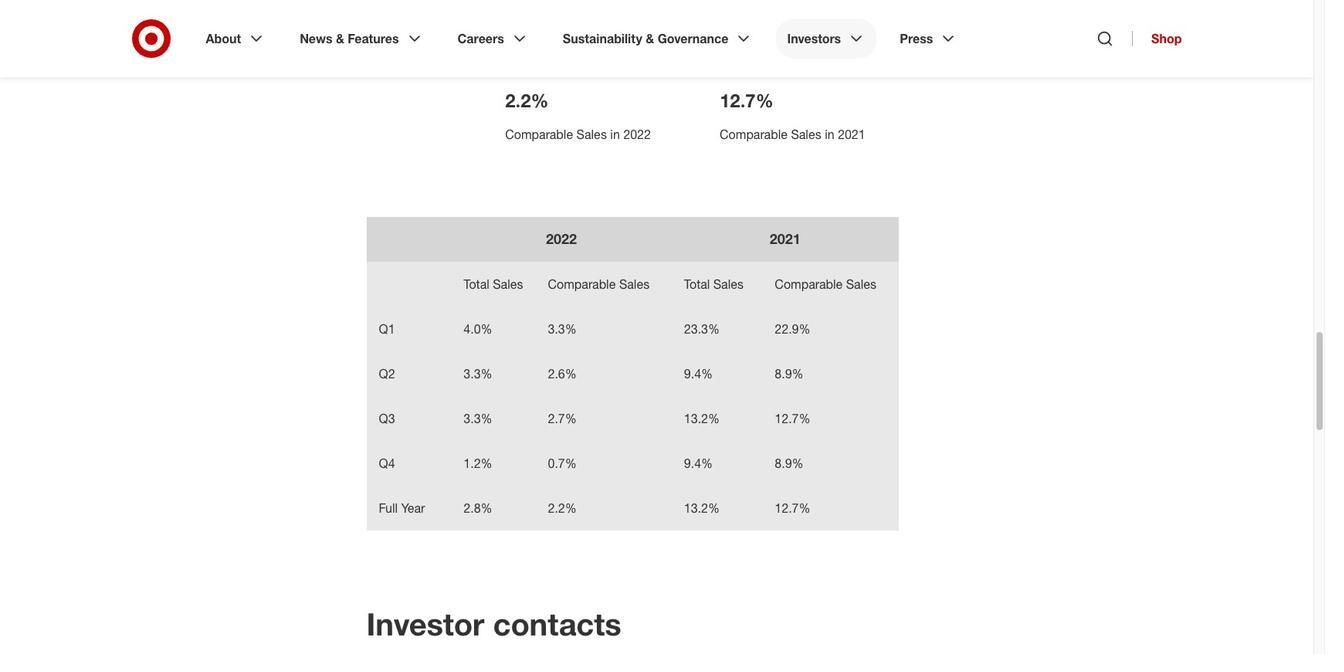 Task type: vqa. For each thing, say whether or not it's contained in the screenshot.


Task type: locate. For each thing, give the bounding box(es) containing it.
9.4% for 2.6%
[[684, 366, 713, 382]]

0 vertical spatial 13.2%
[[684, 411, 720, 427]]

total sales up 4.0%
[[464, 277, 523, 292]]

2 8.9% from the top
[[775, 456, 804, 471]]

3.3% up 2.6% at the bottom of the page
[[548, 322, 577, 337]]

1 vertical spatial 9.4%
[[684, 456, 713, 471]]

8.9% for 0.7%
[[775, 456, 804, 471]]

2 total sales from the left
[[684, 277, 744, 292]]

about
[[206, 31, 241, 46]]

1 horizontal spatial comparable sales
[[775, 277, 877, 292]]

2 13.2% from the top
[[684, 501, 720, 516]]

comparable sales
[[548, 277, 650, 292], [775, 277, 877, 292]]

&
[[336, 31, 344, 46], [646, 31, 654, 46]]

total up 4.0%
[[464, 277, 489, 292]]

1 9.4% from the top
[[684, 366, 713, 382]]

news & features
[[300, 31, 399, 46]]

total
[[464, 277, 489, 292], [684, 277, 710, 292]]

& right news
[[336, 31, 344, 46]]

1 vertical spatial 12.7%
[[775, 411, 811, 427]]

3.3% down 4.0%
[[464, 366, 492, 382]]

sustainability & governance link
[[552, 19, 764, 59]]

2.2%
[[505, 89, 549, 112], [548, 501, 577, 516]]

2 total from the left
[[684, 277, 710, 292]]

0 vertical spatial 12.7%
[[720, 89, 774, 112]]

1 13.2% from the top
[[684, 411, 720, 427]]

0 vertical spatial 9.4%
[[684, 366, 713, 382]]

2 & from the left
[[646, 31, 654, 46]]

0 horizontal spatial &
[[336, 31, 344, 46]]

2.2% down the 0.7%
[[548, 501, 577, 516]]

23.3%
[[684, 322, 720, 337]]

13.2% for 2.2%
[[684, 501, 720, 516]]

9.4%
[[684, 366, 713, 382], [684, 456, 713, 471]]

12.7% for 2.7%
[[775, 411, 811, 427]]

1 horizontal spatial 2022
[[623, 127, 651, 142]]

1 vertical spatial 13.2%
[[684, 501, 720, 516]]

2 vertical spatial 12.7%
[[775, 501, 811, 516]]

0 horizontal spatial in
[[610, 127, 620, 142]]

1 horizontal spatial &
[[646, 31, 654, 46]]

2 in from the left
[[825, 127, 834, 142]]

2 9.4% from the top
[[684, 456, 713, 471]]

3.3%
[[548, 322, 577, 337], [464, 366, 492, 382], [464, 411, 492, 427]]

1 8.9% from the top
[[775, 366, 804, 382]]

0 horizontal spatial 2022
[[546, 230, 577, 247]]

increases
[[455, 27, 597, 64]]

2022
[[623, 127, 651, 142], [546, 230, 577, 247]]

investor contacts
[[366, 606, 622, 643]]

1 vertical spatial 2021
[[770, 230, 801, 247]]

12.7%
[[720, 89, 774, 112], [775, 411, 811, 427], [775, 501, 811, 516]]

13.2% for 2.7%
[[684, 411, 720, 427]]

2 vertical spatial 3.3%
[[464, 411, 492, 427]]

investor
[[366, 606, 485, 643]]

0 horizontal spatial total
[[464, 277, 489, 292]]

2.8%
[[464, 501, 492, 516]]

total up 23.3%
[[684, 277, 710, 292]]

1 horizontal spatial total sales
[[684, 277, 744, 292]]

3.3% for 2.7%
[[464, 411, 492, 427]]

4.0%
[[464, 322, 492, 337]]

0 vertical spatial 8.9%
[[775, 366, 804, 382]]

2 comparable sales from the left
[[775, 277, 877, 292]]

press
[[900, 31, 933, 46]]

q1
[[379, 322, 395, 337]]

0 vertical spatial 2021
[[838, 127, 865, 142]]

8.9%
[[775, 366, 804, 382], [775, 456, 804, 471]]

13.2%
[[684, 411, 720, 427], [684, 501, 720, 516]]

3.3% up 1.2%
[[464, 411, 492, 427]]

1 comparable sales from the left
[[548, 277, 650, 292]]

1 horizontal spatial total
[[684, 277, 710, 292]]

1 in from the left
[[610, 127, 620, 142]]

total sales
[[464, 277, 523, 292], [684, 277, 744, 292]]

1 & from the left
[[336, 31, 344, 46]]

2.6%
[[548, 366, 577, 382]]

1 horizontal spatial in
[[825, 127, 834, 142]]

0 horizontal spatial total sales
[[464, 277, 523, 292]]

total sales up 23.3%
[[684, 277, 744, 292]]

& left governance
[[646, 31, 654, 46]]

comparable sales in 2022
[[505, 127, 651, 142]]

1 vertical spatial 3.3%
[[464, 366, 492, 382]]

& inside 'link'
[[646, 31, 654, 46]]

1 horizontal spatial 2021
[[838, 127, 865, 142]]

1 vertical spatial 8.9%
[[775, 456, 804, 471]]

sustainability & governance
[[563, 31, 729, 46]]

features
[[348, 31, 399, 46]]

sales
[[366, 27, 446, 64], [577, 127, 607, 142], [791, 127, 821, 142], [493, 277, 523, 292], [619, 277, 650, 292], [713, 277, 744, 292], [846, 277, 877, 292]]

2021
[[838, 127, 865, 142], [770, 230, 801, 247]]

0 horizontal spatial comparable sales
[[548, 277, 650, 292]]

3.3% for 2.6%
[[464, 366, 492, 382]]

year
[[401, 501, 425, 516]]

comparable
[[505, 127, 573, 142], [720, 127, 788, 142], [548, 277, 616, 292], [775, 277, 843, 292]]

investors link
[[776, 19, 877, 59]]

2.2% down increases
[[505, 89, 549, 112]]

in
[[610, 127, 620, 142], [825, 127, 834, 142]]

0 vertical spatial 3.3%
[[548, 322, 577, 337]]



Task type: describe. For each thing, give the bounding box(es) containing it.
news & features link
[[289, 19, 434, 59]]

1 vertical spatial 2022
[[546, 230, 577, 247]]

0 vertical spatial 2.2%
[[505, 89, 549, 112]]

q2
[[379, 366, 395, 382]]

q3
[[379, 411, 395, 427]]

22.9%
[[775, 322, 811, 337]]

news
[[300, 31, 332, 46]]

1 total sales from the left
[[464, 277, 523, 292]]

0 horizontal spatial 2021
[[770, 230, 801, 247]]

shop link
[[1132, 31, 1182, 46]]

8.9% for 2.6%
[[775, 366, 804, 382]]

1 vertical spatial 2.2%
[[548, 501, 577, 516]]

shop
[[1151, 31, 1182, 46]]

careers link
[[447, 19, 540, 59]]

0.7%
[[548, 456, 577, 471]]

in for 12.7%
[[825, 127, 834, 142]]

comparable sales in 2021
[[720, 127, 865, 142]]

& for news
[[336, 31, 344, 46]]

0 vertical spatial 2022
[[623, 127, 651, 142]]

full
[[379, 501, 398, 516]]

q4
[[379, 456, 395, 471]]

9.4% for 0.7%
[[684, 456, 713, 471]]

& for sustainability
[[646, 31, 654, 46]]

careers
[[458, 31, 504, 46]]

about link
[[195, 19, 277, 59]]

investors
[[787, 31, 841, 46]]

sales increases
[[366, 27, 597, 64]]

1 total from the left
[[464, 277, 489, 292]]

full year
[[379, 501, 425, 516]]

2.7%
[[548, 411, 577, 427]]

sustainability
[[563, 31, 642, 46]]

contacts
[[493, 606, 622, 643]]

12.7% for 2.2%
[[775, 501, 811, 516]]

governance
[[658, 31, 729, 46]]

press link
[[889, 19, 969, 59]]

in for 2.2%
[[610, 127, 620, 142]]

1.2%
[[464, 456, 492, 471]]



